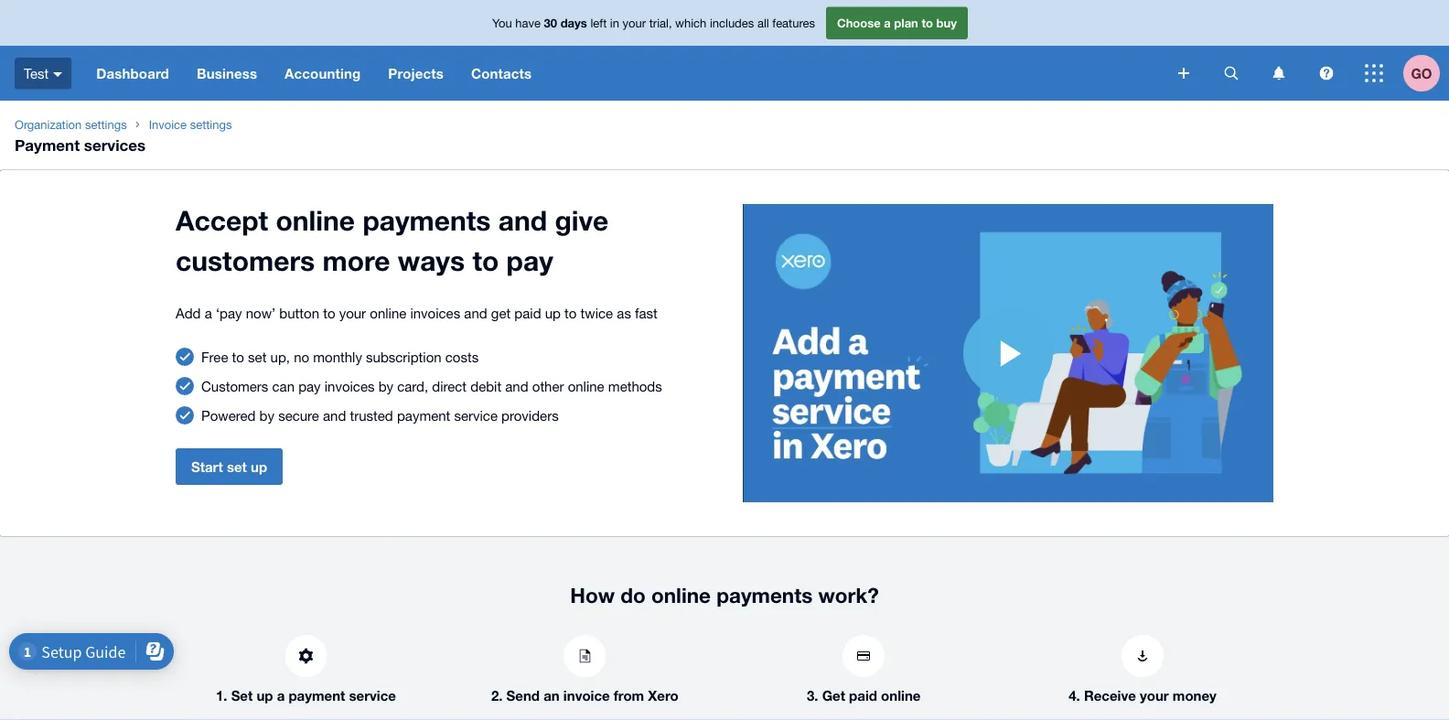 Task type: locate. For each thing, give the bounding box(es) containing it.
1 vertical spatial service
[[349, 687, 396, 704]]

invoice settings link
[[142, 115, 239, 134]]

go button
[[1404, 46, 1450, 101]]

1 horizontal spatial invoices
[[410, 305, 461, 321]]

invoices down the free to set up, no monthly subscription costs
[[325, 378, 375, 394]]

by left secure
[[260, 407, 275, 423]]

1 settings from the left
[[85, 117, 127, 131]]

payments left the work?
[[717, 583, 813, 607]]

money
[[1173, 687, 1217, 704]]

0 horizontal spatial a
[[205, 305, 212, 321]]

1 vertical spatial payment
[[289, 687, 345, 704]]

1 vertical spatial payments
[[717, 583, 813, 607]]

trusted
[[350, 407, 393, 423]]

0 horizontal spatial by
[[260, 407, 275, 423]]

1 horizontal spatial by
[[379, 378, 394, 394]]

and left get
[[464, 305, 487, 321]]

1 vertical spatial paid
[[849, 687, 878, 704]]

2 settings from the left
[[190, 117, 232, 131]]

0 vertical spatial payment
[[397, 407, 451, 423]]

online right get
[[881, 687, 921, 704]]

0 horizontal spatial set
[[227, 459, 247, 475]]

1 horizontal spatial settings
[[190, 117, 232, 131]]

0 horizontal spatial invoices
[[325, 378, 375, 394]]

methods
[[608, 378, 662, 394]]

0 horizontal spatial payments
[[363, 203, 491, 236]]

test
[[24, 65, 49, 81]]

payment right set
[[289, 687, 345, 704]]

4.
[[1069, 687, 1081, 704]]

by
[[379, 378, 394, 394], [260, 407, 275, 423]]

to right ways
[[473, 243, 499, 276]]

1 horizontal spatial paid
[[849, 687, 878, 704]]

pay up get
[[507, 243, 553, 276]]

trial,
[[650, 16, 672, 30]]

your for online
[[339, 305, 366, 321]]

secure
[[278, 407, 319, 423]]

0 vertical spatial payments
[[363, 203, 491, 236]]

can
[[272, 378, 295, 394]]

up right set
[[257, 687, 273, 704]]

0 vertical spatial a
[[884, 16, 891, 30]]

and left give
[[499, 203, 547, 236]]

4. receive your money
[[1069, 687, 1217, 704]]

free
[[201, 349, 228, 365]]

your right in
[[623, 16, 646, 30]]

test button
[[0, 46, 83, 101]]

1 horizontal spatial payments
[[717, 583, 813, 607]]

in
[[610, 16, 620, 30]]

up for start set up
[[251, 459, 267, 475]]

now'
[[246, 305, 276, 321]]

and
[[499, 203, 547, 236], [464, 305, 487, 321], [505, 378, 529, 394], [323, 407, 346, 423]]

your up the free to set up, no monthly subscription costs
[[339, 305, 366, 321]]

settings for invoice settings
[[190, 117, 232, 131]]

you
[[492, 16, 512, 30]]

plan
[[895, 16, 919, 30]]

ways
[[398, 243, 465, 276]]

up for 1. set up a payment service
[[257, 687, 273, 704]]

pay
[[507, 243, 553, 276], [298, 378, 321, 394]]

30
[[544, 16, 557, 30]]

start
[[191, 459, 223, 475]]

costs
[[445, 349, 479, 365]]

powered
[[201, 407, 256, 423]]

settings up services
[[85, 117, 127, 131]]

payments up ways
[[363, 203, 491, 236]]

3. get paid online
[[807, 687, 921, 704]]

no
[[294, 349, 309, 365]]

all
[[758, 16, 769, 30]]

1. set up a payment service
[[216, 687, 396, 704]]

0 vertical spatial pay
[[507, 243, 553, 276]]

how do online payments work?
[[570, 583, 879, 607]]

to right the free
[[232, 349, 244, 365]]

svg image
[[1366, 64, 1384, 82], [1274, 66, 1285, 80]]

0 horizontal spatial payment
[[289, 687, 345, 704]]

a right set
[[277, 687, 285, 704]]

0 vertical spatial set
[[248, 349, 267, 365]]

banner
[[0, 0, 1450, 101]]

0 vertical spatial by
[[379, 378, 394, 394]]

dashboard link
[[83, 46, 183, 101]]

1.
[[216, 687, 227, 704]]

service
[[454, 407, 498, 423], [349, 687, 396, 704]]

accept online payments and give customers more ways to pay
[[176, 203, 609, 276]]

choose a plan to buy
[[837, 16, 957, 30]]

do
[[621, 583, 646, 607]]

your left money
[[1140, 687, 1169, 704]]

accounting
[[285, 65, 361, 81]]

to inside 'accept online payments and give customers more ways to pay'
[[473, 243, 499, 276]]

paid
[[515, 305, 541, 321], [849, 687, 878, 704]]

2 vertical spatial up
[[257, 687, 273, 704]]

1 horizontal spatial service
[[454, 407, 498, 423]]

online
[[276, 203, 355, 236], [370, 305, 407, 321], [568, 378, 605, 394], [652, 583, 711, 607], [881, 687, 921, 704]]

set inside button
[[227, 459, 247, 475]]

pay inside 'accept online payments and give customers more ways to pay'
[[507, 243, 553, 276]]

choose
[[837, 16, 881, 30]]

payment
[[397, 407, 451, 423], [289, 687, 345, 704]]

0 horizontal spatial settings
[[85, 117, 127, 131]]

settings right invoice
[[190, 117, 232, 131]]

by left card,
[[379, 378, 394, 394]]

1 horizontal spatial pay
[[507, 243, 553, 276]]

svg image inside test popup button
[[53, 72, 62, 77]]

projects button
[[375, 46, 458, 101]]

1 vertical spatial up
[[251, 459, 267, 475]]

payment down customers can pay invoices by card, direct debit and other online methods
[[397, 407, 451, 423]]

1 vertical spatial your
[[339, 305, 366, 321]]

invoices
[[410, 305, 461, 321], [325, 378, 375, 394]]

business
[[197, 65, 257, 81]]

'pay
[[216, 305, 242, 321]]

set left up, at the left
[[248, 349, 267, 365]]

0 horizontal spatial your
[[339, 305, 366, 321]]

as
[[617, 305, 631, 321]]

0 vertical spatial paid
[[515, 305, 541, 321]]

online up 'more'
[[276, 203, 355, 236]]

you have 30 days left in your trial, which includes all features
[[492, 16, 815, 30]]

up right start
[[251, 459, 267, 475]]

2 vertical spatial your
[[1140, 687, 1169, 704]]

and right debit
[[505, 378, 529, 394]]

pay right 'can' on the left bottom of page
[[298, 378, 321, 394]]

free to set up, no monthly subscription costs
[[201, 349, 479, 365]]

a
[[884, 16, 891, 30], [205, 305, 212, 321], [277, 687, 285, 704]]

1 horizontal spatial set
[[248, 349, 267, 365]]

0 vertical spatial service
[[454, 407, 498, 423]]

1 horizontal spatial your
[[623, 16, 646, 30]]

set right start
[[227, 459, 247, 475]]

a right add
[[205, 305, 212, 321]]

settings
[[85, 117, 127, 131], [190, 117, 232, 131]]

up inside button
[[251, 459, 267, 475]]

payments
[[363, 203, 491, 236], [717, 583, 813, 607]]

1 horizontal spatial payment
[[397, 407, 451, 423]]

set
[[248, 349, 267, 365], [227, 459, 247, 475]]

svg image
[[1225, 66, 1239, 80], [1320, 66, 1334, 80], [1179, 68, 1190, 79], [53, 72, 62, 77]]

to
[[922, 16, 934, 30], [473, 243, 499, 276], [323, 305, 335, 321], [565, 305, 577, 321], [232, 349, 244, 365]]

1 vertical spatial set
[[227, 459, 247, 475]]

2 vertical spatial a
[[277, 687, 285, 704]]

up
[[545, 305, 561, 321], [251, 459, 267, 475], [257, 687, 273, 704]]

1 vertical spatial by
[[260, 407, 275, 423]]

1 vertical spatial a
[[205, 305, 212, 321]]

organization settings link
[[7, 115, 134, 134]]

1 vertical spatial pay
[[298, 378, 321, 394]]

navigation
[[83, 46, 1166, 101]]

a left plan in the right top of the page
[[884, 16, 891, 30]]

invoices up costs
[[410, 305, 461, 321]]

how
[[570, 583, 615, 607]]

card,
[[397, 378, 428, 394]]

2 horizontal spatial a
[[884, 16, 891, 30]]

0 vertical spatial your
[[623, 16, 646, 30]]

other
[[532, 378, 564, 394]]

up left twice
[[545, 305, 561, 321]]



Task type: describe. For each thing, give the bounding box(es) containing it.
accounting button
[[271, 46, 375, 101]]

1 horizontal spatial svg image
[[1366, 64, 1384, 82]]

work?
[[819, 583, 879, 607]]

customers
[[176, 243, 315, 276]]

online right other
[[568, 378, 605, 394]]

contacts
[[471, 65, 532, 81]]

debit
[[471, 378, 502, 394]]

features
[[773, 16, 815, 30]]

0 horizontal spatial paid
[[515, 305, 541, 321]]

twice
[[581, 305, 613, 321]]

give
[[555, 203, 609, 236]]

left
[[591, 16, 607, 30]]

buy
[[937, 16, 957, 30]]

online inside 'accept online payments and give customers more ways to pay'
[[276, 203, 355, 236]]

an
[[544, 687, 560, 704]]

organization settings
[[15, 117, 127, 131]]

invoice settings
[[149, 117, 232, 131]]

settings for organization settings
[[85, 117, 127, 131]]

invoice
[[564, 687, 610, 704]]

payment services
[[15, 135, 146, 154]]

navigation containing dashboard
[[83, 46, 1166, 101]]

to left buy on the right top
[[922, 16, 934, 30]]

business button
[[183, 46, 271, 101]]

fast
[[635, 305, 658, 321]]

button
[[279, 305, 319, 321]]

3.
[[807, 687, 819, 704]]

providers
[[502, 407, 559, 423]]

accept
[[176, 203, 268, 236]]

to left twice
[[565, 305, 577, 321]]

2.
[[491, 687, 503, 704]]

go
[[1412, 65, 1433, 81]]

payments inside 'accept online payments and give customers more ways to pay'
[[363, 203, 491, 236]]

1 vertical spatial invoices
[[325, 378, 375, 394]]

more
[[323, 243, 390, 276]]

2. send an invoice from xero
[[491, 687, 679, 704]]

organization
[[15, 117, 82, 131]]

customers
[[201, 378, 268, 394]]

customers can pay invoices by card, direct debit and other online methods
[[201, 378, 662, 394]]

2 horizontal spatial your
[[1140, 687, 1169, 704]]

receive
[[1084, 687, 1137, 704]]

a for accept online payments and give customers more ways to pay
[[205, 305, 212, 321]]

0 vertical spatial up
[[545, 305, 561, 321]]

get
[[491, 305, 511, 321]]

services
[[84, 135, 146, 154]]

your for trial,
[[623, 16, 646, 30]]

invoice
[[149, 117, 187, 131]]

contacts button
[[458, 46, 546, 101]]

online up subscription
[[370, 305, 407, 321]]

add a 'pay now' button to your online invoices and get paid up to twice as fast
[[176, 305, 658, 321]]

payment
[[15, 135, 80, 154]]

0 horizontal spatial pay
[[298, 378, 321, 394]]

0 horizontal spatial service
[[349, 687, 396, 704]]

xero
[[648, 687, 679, 704]]

banner containing dashboard
[[0, 0, 1450, 101]]

up,
[[271, 349, 290, 365]]

dashboard
[[96, 65, 169, 81]]

start set up
[[191, 459, 267, 475]]

and inside 'accept online payments and give customers more ways to pay'
[[499, 203, 547, 236]]

start set up button
[[176, 448, 283, 485]]

online right do
[[652, 583, 711, 607]]

days
[[561, 16, 587, 30]]

0 vertical spatial invoices
[[410, 305, 461, 321]]

video player region
[[743, 204, 1274, 503]]

have
[[516, 16, 541, 30]]

from
[[614, 687, 644, 704]]

monthly
[[313, 349, 362, 365]]

1 horizontal spatial a
[[277, 687, 285, 704]]

which
[[676, 16, 707, 30]]

send
[[507, 687, 540, 704]]

a for you have
[[884, 16, 891, 30]]

add
[[176, 305, 201, 321]]

0 horizontal spatial svg image
[[1274, 66, 1285, 80]]

to right 'button'
[[323, 305, 335, 321]]

projects
[[388, 65, 444, 81]]

get
[[822, 687, 846, 704]]

powered by secure and trusted payment service providers
[[201, 407, 559, 423]]

includes
[[710, 16, 754, 30]]

subscription
[[366, 349, 442, 365]]

set
[[231, 687, 253, 704]]

and right secure
[[323, 407, 346, 423]]

direct
[[432, 378, 467, 394]]



Task type: vqa. For each thing, say whether or not it's contained in the screenshot.
bottom Short-
no



